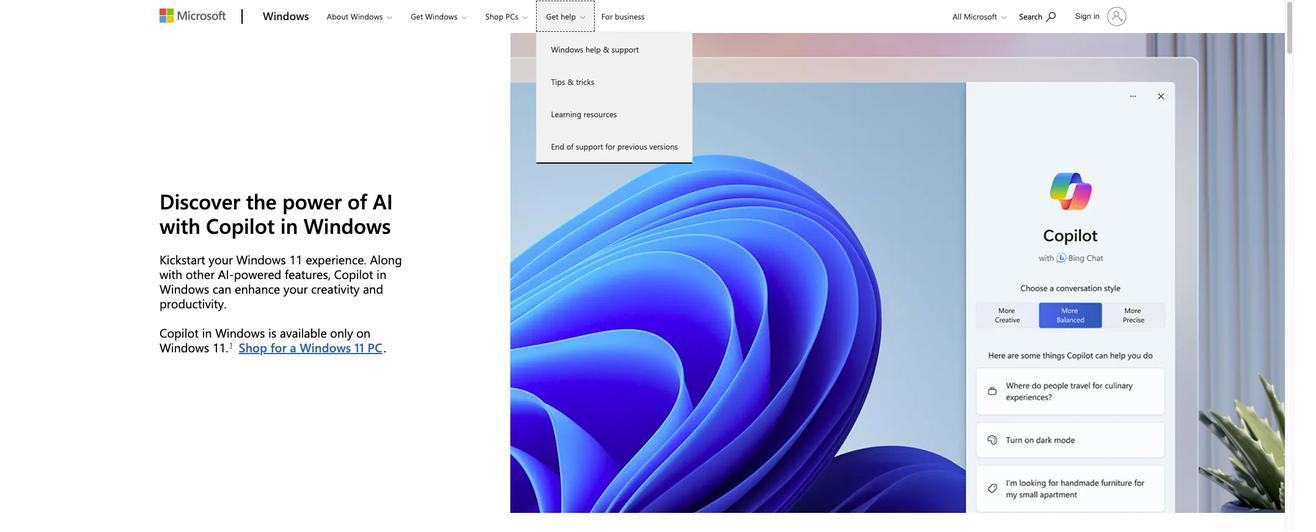 Task type: vqa. For each thing, say whether or not it's contained in the screenshot.
"Of"
yes



Task type: describe. For each thing, give the bounding box(es) containing it.
a
[[290, 339, 297, 356]]

1 vertical spatial support
[[576, 141, 604, 152]]

resources
[[584, 109, 617, 119]]

microsoft image
[[160, 9, 226, 23]]

search button
[[1014, 2, 1062, 29]]

windows right about
[[351, 11, 383, 21]]

Search search field
[[1014, 2, 1069, 29]]

help for get
[[561, 11, 576, 21]]

shop for a windows 11 pc link
[[238, 338, 384, 357]]

about windows button
[[317, 1, 402, 32]]

previous
[[618, 141, 648, 152]]

windows right the a
[[300, 339, 351, 356]]

tricks
[[576, 76, 595, 87]]

1 horizontal spatial for
[[606, 141, 616, 152]]

of
[[567, 141, 574, 152]]

help for windows
[[586, 44, 601, 54]]

learning resources
[[551, 109, 617, 119]]

pcs
[[506, 11, 519, 21]]

learning
[[551, 109, 582, 119]]

windows link
[[257, 1, 315, 34]]

windows left shop pcs
[[425, 11, 458, 21]]

business
[[615, 11, 645, 21]]

sign in
[[1076, 12, 1100, 21]]

windows left about
[[263, 9, 309, 23]]

1 horizontal spatial support
[[612, 44, 639, 54]]

end of support for previous versions
[[551, 141, 678, 152]]

1
[[230, 341, 232, 350]]

versions
[[650, 141, 678, 152]]

0 horizontal spatial for
[[271, 339, 287, 356]]

shop for shop pcs
[[486, 11, 504, 21]]



Task type: locate. For each thing, give the bounding box(es) containing it.
for
[[606, 141, 616, 152], [271, 339, 287, 356]]

windows help & support
[[551, 44, 639, 54]]

help inside dropdown button
[[561, 11, 576, 21]]

windows up tips & tricks
[[551, 44, 584, 54]]

get windows button
[[401, 1, 477, 32]]

all
[[953, 11, 962, 21]]

for business
[[602, 11, 645, 21]]

windows
[[263, 9, 309, 23], [351, 11, 383, 21], [425, 11, 458, 21], [551, 44, 584, 54], [300, 339, 351, 356]]

microsoft
[[964, 11, 998, 21]]

shop for a windows 11 pc
[[239, 339, 383, 356]]

& right tips at the left top of the page
[[568, 76, 574, 87]]

shop left pcs
[[486, 11, 504, 21]]

for left previous
[[606, 141, 616, 152]]

& down for
[[603, 44, 610, 54]]

help left for
[[561, 11, 576, 21]]

learning resources link
[[537, 98, 692, 130]]

sign
[[1076, 12, 1092, 21]]

shop right 1
[[239, 339, 267, 356]]

1 vertical spatial shop
[[239, 339, 267, 356]]

& inside tips & tricks link
[[568, 76, 574, 87]]

support
[[612, 44, 639, 54], [576, 141, 604, 152]]

get inside dropdown button
[[547, 11, 559, 21]]

about windows
[[327, 11, 383, 21]]

1 horizontal spatial shop
[[486, 11, 504, 21]]

1 vertical spatial help
[[586, 44, 601, 54]]

1 link
[[229, 339, 234, 351]]

11
[[355, 339, 364, 356]]

in
[[1094, 12, 1100, 21]]

get help
[[547, 11, 576, 21]]

tips
[[551, 76, 566, 87]]

get for get help
[[547, 11, 559, 21]]

get right pcs
[[547, 11, 559, 21]]

shop
[[486, 11, 504, 21], [239, 339, 267, 356]]

windows help & support link
[[537, 33, 692, 65]]

0 horizontal spatial shop
[[239, 339, 267, 356]]

2 get from the left
[[547, 11, 559, 21]]

0 vertical spatial support
[[612, 44, 639, 54]]

& inside windows help & support link
[[603, 44, 610, 54]]

1 vertical spatial for
[[271, 339, 287, 356]]

shop inside shop pcs dropdown button
[[486, 11, 504, 21]]

search
[[1020, 11, 1043, 21]]

support down for business
[[612, 44, 639, 54]]

1 vertical spatial &
[[568, 76, 574, 87]]

shop pcs button
[[475, 1, 538, 32]]

support right of
[[576, 141, 604, 152]]

tips & tricks link
[[537, 65, 692, 98]]

help
[[561, 11, 576, 21], [586, 44, 601, 54]]

get
[[411, 11, 423, 21], [547, 11, 559, 21]]

help up the tricks
[[586, 44, 601, 54]]

for
[[602, 11, 613, 21]]

0 vertical spatial for
[[606, 141, 616, 152]]

0 horizontal spatial get
[[411, 11, 423, 21]]

tips & tricks
[[551, 76, 595, 87]]

get right about windows dropdown button
[[411, 11, 423, 21]]

shop for shop for a windows 11 pc
[[239, 339, 267, 356]]

for left the a
[[271, 339, 287, 356]]

end
[[551, 141, 565, 152]]

all microsoft
[[953, 11, 998, 21]]

shop pcs
[[486, 11, 519, 21]]

0 horizontal spatial support
[[576, 141, 604, 152]]

0 horizontal spatial help
[[561, 11, 576, 21]]

1 get from the left
[[411, 11, 423, 21]]

shop inside the shop for a windows 11 pc link
[[239, 339, 267, 356]]

sign in link
[[1069, 2, 1132, 31]]

get help button
[[536, 1, 595, 32]]

0 horizontal spatial &
[[568, 76, 574, 87]]

0 vertical spatial &
[[603, 44, 610, 54]]

get windows
[[411, 11, 458, 21]]

1 horizontal spatial help
[[586, 44, 601, 54]]

1 horizontal spatial &
[[603, 44, 610, 54]]

get inside dropdown button
[[411, 11, 423, 21]]

0 vertical spatial help
[[561, 11, 576, 21]]

for business link
[[596, 1, 651, 30]]

1 horizontal spatial get
[[547, 11, 559, 21]]

0 vertical spatial shop
[[486, 11, 504, 21]]

get for get windows
[[411, 11, 423, 21]]

end of support for previous versions link
[[537, 130, 692, 163]]

pc
[[368, 339, 383, 356]]

about
[[327, 11, 349, 21]]

all microsoft button
[[943, 1, 1013, 32]]

&
[[603, 44, 610, 54], [568, 76, 574, 87]]



